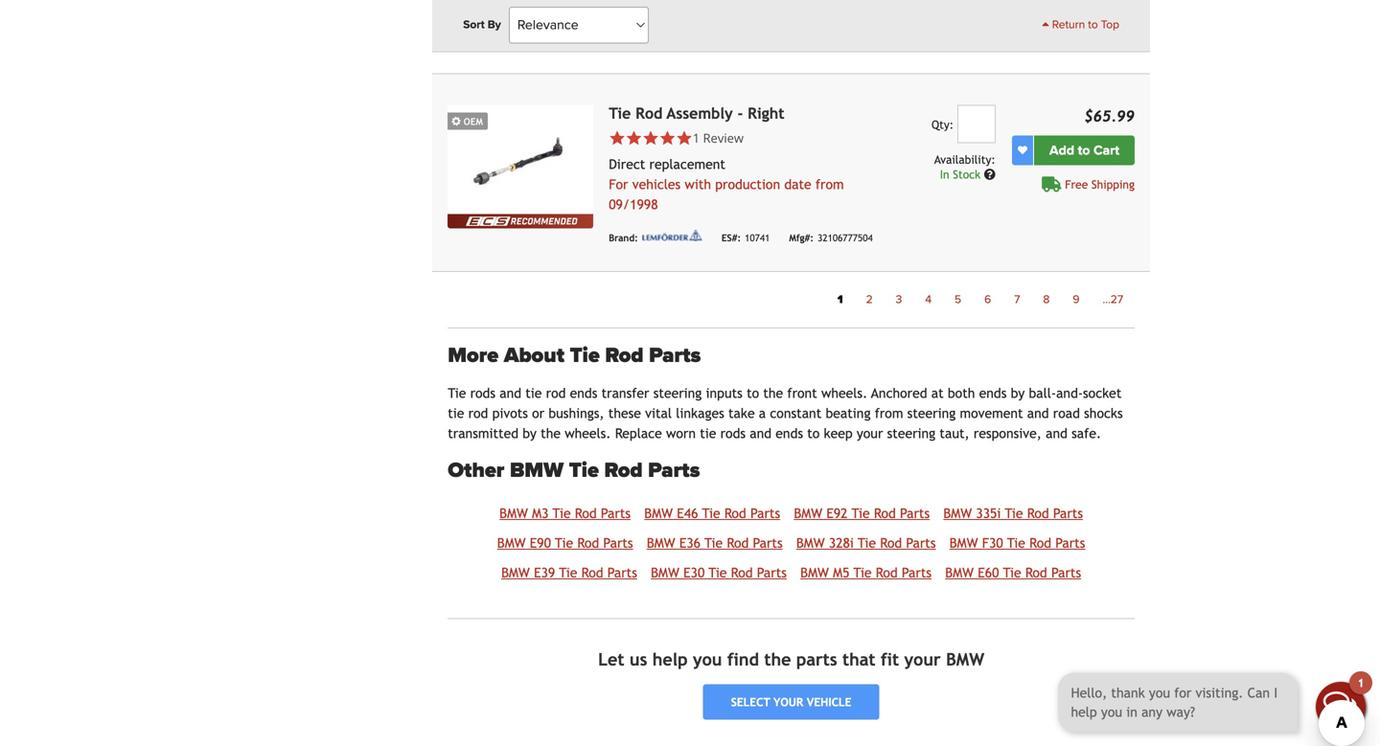 Task type: describe. For each thing, give the bounding box(es) containing it.
mfg#:
[[789, 233, 814, 244]]

qty:
[[932, 118, 954, 131]]

parts for bmw e46 tie rod parts
[[751, 506, 781, 521]]

find
[[728, 650, 759, 670]]

tie for bmw f30 tie rod parts
[[1008, 536, 1026, 551]]

0 horizontal spatial by
[[523, 426, 537, 442]]

movement
[[960, 406, 1024, 421]]

ball-
[[1029, 386, 1057, 401]]

other bmw tie rod parts
[[448, 458, 700, 484]]

3
[[896, 293, 903, 307]]

tie for bmw 328i tie rod parts
[[858, 536, 876, 551]]

m5
[[833, 566, 850, 581]]

to inside 'link'
[[1089, 18, 1098, 32]]

availability:
[[935, 153, 996, 166]]

2 ecs tuning recommends this product. image from the top
[[448, 214, 594, 229]]

parts for bmw e39 tie rod parts
[[608, 566, 638, 581]]

tie for bmw e46 tie rod parts
[[702, 506, 721, 521]]

anchored
[[872, 386, 928, 401]]

bmw e30 tie rod parts
[[651, 566, 787, 581]]

bmw f30 tie rod parts
[[950, 536, 1086, 551]]

tie for bmw e60 tie rod parts
[[1003, 566, 1022, 581]]

other
[[448, 458, 505, 484]]

bushings,
[[549, 406, 605, 421]]

return
[[1053, 18, 1086, 32]]

and down ball-
[[1028, 406, 1049, 421]]

front
[[788, 386, 818, 401]]

parts for bmw m5 tie rod parts
[[902, 566, 932, 581]]

tie for bmw e30 tie rod parts
[[709, 566, 727, 581]]

bmw for bmw e92 tie rod parts
[[794, 506, 823, 521]]

shocks
[[1085, 406, 1123, 421]]

or
[[532, 406, 545, 421]]

return to top link
[[1042, 16, 1120, 34]]

add to cart button
[[1035, 135, 1135, 165]]

assembly
[[667, 104, 733, 122]]

1 vertical spatial rods
[[721, 426, 746, 442]]

stock
[[953, 168, 981, 181]]

$65.99
[[1085, 107, 1135, 125]]

and-
[[1057, 386, 1083, 401]]

e46
[[677, 506, 698, 521]]

select your vehicle
[[731, 696, 852, 710]]

from inside direct replacement for vehicles with production date from 09/1998
[[816, 177, 844, 192]]

let us help you find the parts that fit your     bmw
[[598, 650, 985, 670]]

0 horizontal spatial ends
[[570, 386, 598, 401]]

production
[[716, 177, 781, 192]]

3 star image from the left
[[659, 130, 676, 147]]

a
[[759, 406, 766, 421]]

rod for bmw e60 tie rod parts
[[1026, 566, 1048, 581]]

6 link
[[973, 287, 1003, 312]]

rod for bmw 328i tie rod parts
[[880, 536, 902, 551]]

tie for bmw e90 tie rod parts
[[555, 536, 573, 551]]

for
[[609, 177, 628, 192]]

caret up image
[[1042, 18, 1050, 30]]

bmw e39 tie rod parts
[[502, 566, 638, 581]]

bmw e90 tie rod parts link
[[497, 536, 633, 551]]

road
[[1054, 406, 1080, 421]]

0 vertical spatial steering
[[654, 386, 702, 401]]

tie for bmw e39 tie rod parts
[[559, 566, 578, 581]]

bmw f30 tie rod parts link
[[950, 536, 1086, 551]]

bmw 328i tie rod parts link
[[797, 536, 936, 551]]

brand: for febi - corporate logo on the top of page
[[609, 35, 638, 46]]

rod for bmw f30 tie rod parts
[[1030, 536, 1052, 551]]

to up a at the right bottom of the page
[[747, 386, 759, 401]]

direct replacement for vehicles with production date from 09/1998
[[609, 157, 844, 212]]

1 vertical spatial steering
[[908, 406, 956, 421]]

beating
[[826, 406, 871, 421]]

1 vertical spatial your
[[905, 650, 941, 670]]

0 vertical spatial by
[[1011, 386, 1025, 401]]

worn
[[666, 426, 696, 442]]

0 vertical spatial tie
[[526, 386, 542, 401]]

328i
[[829, 536, 854, 551]]

free
[[1065, 178, 1088, 191]]

1 for 1 review
[[693, 129, 700, 147]]

8 link
[[1032, 287, 1062, 312]]

us
[[630, 650, 647, 670]]

transfer
[[602, 386, 650, 401]]

tie for bmw e36 tie rod parts
[[705, 536, 723, 551]]

m3
[[532, 506, 549, 521]]

with
[[685, 177, 711, 192]]

1 link
[[826, 287, 855, 312]]

brand: for lemforder - corporate logo
[[609, 233, 638, 244]]

4 star image from the left
[[676, 130, 693, 147]]

bmw e60 tie rod parts
[[946, 566, 1082, 581]]

0 horizontal spatial tie
[[448, 406, 464, 421]]

parts for bmw 328i tie rod parts
[[906, 536, 936, 551]]

about
[[504, 343, 565, 368]]

select your vehicle button
[[703, 685, 880, 721]]

tie for other bmw tie rod parts
[[569, 458, 599, 484]]

bmw e90 tie rod parts
[[497, 536, 633, 551]]

by
[[488, 18, 501, 32]]

1 horizontal spatial ends
[[776, 426, 804, 442]]

rod for bmw m3 tie rod parts
[[575, 506, 597, 521]]

parts for bmw e92 tie rod parts
[[900, 506, 930, 521]]

bmw 328i tie rod parts
[[797, 536, 936, 551]]

1 for 1
[[838, 293, 843, 307]]

bmw e36 tie rod parts
[[647, 536, 783, 551]]

e90
[[530, 536, 551, 551]]

bmw 335i tie rod parts
[[944, 506, 1083, 521]]

09/1998
[[609, 197, 658, 212]]

parts for more about tie rod parts
[[649, 343, 701, 368]]

bmw for bmw 328i tie rod parts
[[797, 536, 825, 551]]

parts for bmw 335i tie rod parts
[[1054, 506, 1083, 521]]

sort by
[[463, 18, 501, 32]]

…27
[[1103, 293, 1124, 307]]

e92
[[827, 506, 848, 521]]

4 link
[[914, 287, 943, 312]]

your inside tie rods and tie rod ends transfer steering inputs to the front wheels. anchored at both ends by ball-and-socket tie rod pivots or bushings, these vital linkages take a constant beating from steering movement and road shocks transmitted by the wheels. replace worn tie rods and ends to keep your steering taut, responsive, and safe.
[[857, 426, 883, 442]]

rod for bmw e36 tie rod parts
[[727, 536, 749, 551]]

10741
[[745, 233, 770, 244]]

es#:
[[722, 233, 741, 244]]

socket
[[1083, 386, 1122, 401]]

paginated product list navigation navigation
[[448, 287, 1135, 312]]

these
[[609, 406, 641, 421]]

and down a at the right bottom of the page
[[750, 426, 772, 442]]

bmw e36 tie rod parts link
[[647, 536, 783, 551]]

e39
[[534, 566, 555, 581]]

parts for bmw e60 tie rod parts
[[1052, 566, 1082, 581]]

tie for bmw e92 tie rod parts
[[852, 506, 870, 521]]

bmw for bmw 335i tie rod parts
[[944, 506, 972, 521]]

es#: 10741
[[722, 233, 770, 244]]



Task type: locate. For each thing, give the bounding box(es) containing it.
bmw for bmw e60 tie rod parts
[[946, 566, 974, 581]]

tie down the more
[[448, 386, 466, 401]]

bmw m5 tie rod parts
[[801, 566, 932, 581]]

f30
[[983, 536, 1004, 551]]

e36
[[680, 536, 701, 551]]

steering down at
[[908, 406, 956, 421]]

2 vertical spatial tie
[[700, 426, 717, 442]]

5 link
[[943, 287, 973, 312]]

inputs
[[706, 386, 743, 401]]

safe.
[[1072, 426, 1102, 442]]

tie right e60 on the bottom right
[[1003, 566, 1022, 581]]

bmw e39 tie rod parts link
[[502, 566, 638, 581]]

335i
[[976, 506, 1001, 521]]

tie right 335i on the right of the page
[[1005, 506, 1024, 521]]

bmw left e92
[[794, 506, 823, 521]]

3 link
[[885, 287, 914, 312]]

rod for bmw e39 tie rod parts
[[582, 566, 604, 581]]

right
[[748, 104, 785, 122]]

1 vertical spatial by
[[523, 426, 537, 442]]

0 vertical spatial 1
[[693, 129, 700, 147]]

bmw for bmw f30 tie rod parts
[[950, 536, 978, 551]]

tie for more about tie rod parts
[[570, 343, 600, 368]]

parts for bmw f30 tie rod parts
[[1056, 536, 1086, 551]]

parts down bmw 328i tie rod parts
[[902, 566, 932, 581]]

1 brand: from the top
[[609, 35, 638, 46]]

bmw e30 tie rod parts link
[[651, 566, 787, 581]]

rod down replace
[[605, 458, 643, 484]]

bmw left 328i
[[797, 536, 825, 551]]

mfg#: 32106777504
[[789, 233, 873, 244]]

tie for bmw 335i tie rod parts
[[1005, 506, 1024, 521]]

ecs tuning recommends this product. image
[[448, 0, 594, 6], [448, 214, 594, 229]]

tie up bmw m3 tie rod parts on the left of the page
[[569, 458, 599, 484]]

responsive,
[[974, 426, 1042, 442]]

rods up pivots
[[470, 386, 496, 401]]

tie down linkages
[[700, 426, 717, 442]]

ends up 'bushings,'
[[570, 386, 598, 401]]

rod up bmw e36 tie rod parts at the bottom of the page
[[725, 506, 747, 521]]

rod down bmw 328i tie rod parts link on the bottom of page
[[876, 566, 898, 581]]

bmw e60 tie rod parts link
[[946, 566, 1082, 581]]

2 star image from the left
[[643, 130, 659, 147]]

add
[[1050, 142, 1075, 159]]

rod up bmw m5 tie rod parts
[[880, 536, 902, 551]]

parts up bmw e30 tie rod parts link on the bottom of the page
[[753, 536, 783, 551]]

keep
[[824, 426, 853, 442]]

parts up bmw e36 tie rod parts link
[[751, 506, 781, 521]]

7
[[1015, 293, 1021, 307]]

0 horizontal spatial from
[[816, 177, 844, 192]]

1 horizontal spatial 1
[[838, 293, 843, 307]]

rod
[[546, 386, 566, 401], [468, 406, 488, 421]]

2
[[866, 293, 873, 307]]

bmw for bmw e36 tie rod parts
[[647, 536, 676, 551]]

transmitted
[[448, 426, 519, 442]]

brand: left febi - corporate logo on the top of page
[[609, 35, 638, 46]]

your right select
[[774, 696, 804, 710]]

bmw left 'e39'
[[502, 566, 530, 581]]

tie right the m3
[[553, 506, 571, 521]]

bmw left e36
[[647, 536, 676, 551]]

your down beating at bottom
[[857, 426, 883, 442]]

2 1 review link from the left
[[693, 129, 744, 147]]

and down road
[[1046, 426, 1068, 442]]

rod up bmw 328i tie rod parts link on the bottom of page
[[874, 506, 896, 521]]

0 horizontal spatial rods
[[470, 386, 496, 401]]

lemforder - corporate logo image
[[642, 230, 703, 241]]

parts for other bmw tie rod parts
[[648, 458, 700, 484]]

rod left assembly
[[636, 104, 663, 122]]

that
[[843, 650, 876, 670]]

bmw
[[510, 458, 564, 484], [500, 506, 528, 521], [645, 506, 673, 521], [794, 506, 823, 521], [944, 506, 972, 521], [497, 536, 526, 551], [647, 536, 676, 551], [797, 536, 825, 551], [950, 536, 978, 551], [502, 566, 530, 581], [651, 566, 680, 581], [801, 566, 829, 581], [946, 566, 974, 581], [946, 650, 985, 670]]

tie for bmw m5 tie rod parts
[[854, 566, 872, 581]]

bmw left e90
[[497, 536, 526, 551]]

parts down the bmw f30 tie rod parts link on the bottom of the page
[[1052, 566, 1082, 581]]

and
[[500, 386, 522, 401], [1028, 406, 1049, 421], [750, 426, 772, 442], [1046, 426, 1068, 442]]

in stock
[[940, 168, 984, 181]]

tie rod assembly - right
[[609, 104, 785, 122]]

tie right 'e39'
[[559, 566, 578, 581]]

the
[[764, 386, 784, 401], [541, 426, 561, 442], [764, 650, 791, 670]]

1 ecs tuning recommends this product. image from the top
[[448, 0, 594, 6]]

rod for bmw e30 tie rod parts
[[731, 566, 753, 581]]

1 horizontal spatial wheels.
[[822, 386, 868, 401]]

to inside 'button'
[[1078, 142, 1091, 159]]

wheels. down 'bushings,'
[[565, 426, 611, 442]]

parts up bmw 328i tie rod parts
[[900, 506, 930, 521]]

add to wish list image
[[1018, 146, 1028, 155]]

0 horizontal spatial your
[[774, 696, 804, 710]]

more
[[448, 343, 499, 368]]

0 vertical spatial your
[[857, 426, 883, 442]]

tie right the e30
[[709, 566, 727, 581]]

rod for bmw m5 tie rod parts
[[876, 566, 898, 581]]

top
[[1101, 18, 1120, 32]]

1 review link down assembly
[[693, 129, 744, 147]]

your right fit
[[905, 650, 941, 670]]

2 horizontal spatial your
[[905, 650, 941, 670]]

bmw for bmw e46 tie rod parts
[[645, 506, 673, 521]]

free shipping
[[1065, 178, 1135, 191]]

ends up movement
[[980, 386, 1007, 401]]

your
[[857, 426, 883, 442], [905, 650, 941, 670], [774, 696, 804, 710]]

from down anchored
[[875, 406, 904, 421]]

bmw for bmw e30 tie rod parts
[[651, 566, 680, 581]]

tie right e90
[[555, 536, 573, 551]]

parts for bmw e36 tie rod parts
[[753, 536, 783, 551]]

tie
[[609, 104, 631, 122], [570, 343, 600, 368], [448, 386, 466, 401], [569, 458, 599, 484], [553, 506, 571, 521], [702, 506, 721, 521], [852, 506, 870, 521], [1005, 506, 1024, 521], [555, 536, 573, 551], [705, 536, 723, 551], [858, 536, 876, 551], [1008, 536, 1026, 551], [559, 566, 578, 581], [709, 566, 727, 581], [854, 566, 872, 581], [1003, 566, 1022, 581]]

1 vertical spatial wheels.
[[565, 426, 611, 442]]

parts up bmw m5 tie rod parts
[[906, 536, 936, 551]]

pivots
[[492, 406, 528, 421]]

parts up bmw e39 tie rod parts
[[603, 536, 633, 551]]

rod up the bmw f30 tie rod parts
[[1028, 506, 1050, 521]]

2 vertical spatial your
[[774, 696, 804, 710]]

star image
[[626, 130, 643, 147], [643, 130, 659, 147], [659, 130, 676, 147], [676, 130, 693, 147]]

rods
[[470, 386, 496, 401], [721, 426, 746, 442]]

0 vertical spatial ecs tuning recommends this product. image
[[448, 0, 594, 6]]

1 down the tie rod assembly - right link
[[693, 129, 700, 147]]

parts down bmw e36 tie rod parts link
[[757, 566, 787, 581]]

to left keep
[[808, 426, 820, 442]]

0 horizontal spatial 1
[[693, 129, 700, 147]]

parts down bmw 335i tie rod parts
[[1056, 536, 1086, 551]]

at
[[932, 386, 944, 401]]

bmw m5 tie rod parts link
[[801, 566, 932, 581]]

1 1 review link from the left
[[609, 129, 857, 147]]

let
[[598, 650, 625, 670]]

your inside 'button'
[[774, 696, 804, 710]]

bmw right fit
[[946, 650, 985, 670]]

0 vertical spatial rods
[[470, 386, 496, 401]]

tie right f30
[[1008, 536, 1026, 551]]

1 horizontal spatial rods
[[721, 426, 746, 442]]

0 vertical spatial brand:
[[609, 35, 638, 46]]

1 review
[[693, 129, 744, 147]]

rod for bmw 335i tie rod parts
[[1028, 506, 1050, 521]]

steering up vital
[[654, 386, 702, 401]]

the down or on the bottom left of page
[[541, 426, 561, 442]]

tie up transmitted
[[448, 406, 464, 421]]

steering
[[654, 386, 702, 401], [908, 406, 956, 421], [887, 426, 936, 442]]

1 vertical spatial the
[[541, 426, 561, 442]]

replace
[[615, 426, 662, 442]]

es#10741 - 32106777504 - tie rod assembly - right - direct replacement - lemforder - bmw image
[[448, 105, 594, 214]]

parts for bmw e30 tie rod parts
[[757, 566, 787, 581]]

date
[[785, 177, 812, 192]]

parts up the bmw f30 tie rod parts
[[1054, 506, 1083, 521]]

2 vertical spatial the
[[764, 650, 791, 670]]

linkages
[[676, 406, 725, 421]]

steering down anchored
[[887, 426, 936, 442]]

rod up 'bushings,'
[[546, 386, 566, 401]]

add to cart
[[1050, 142, 1120, 159]]

2 vertical spatial steering
[[887, 426, 936, 442]]

1 left 2
[[838, 293, 843, 307]]

1 vertical spatial rod
[[468, 406, 488, 421]]

1 horizontal spatial rod
[[546, 386, 566, 401]]

the right the find
[[764, 650, 791, 670]]

ends
[[570, 386, 598, 401], [980, 386, 1007, 401], [776, 426, 804, 442]]

2 horizontal spatial tie
[[700, 426, 717, 442]]

9
[[1073, 293, 1080, 307]]

0 vertical spatial the
[[764, 386, 784, 401]]

and up pivots
[[500, 386, 522, 401]]

2 horizontal spatial ends
[[980, 386, 1007, 401]]

parts down bmw e90 tie rod parts "link"
[[608, 566, 638, 581]]

bmw e46 tie rod parts
[[645, 506, 781, 521]]

by left ball-
[[1011, 386, 1025, 401]]

rod for bmw e92 tie rod parts
[[874, 506, 896, 521]]

tie right e92
[[852, 506, 870, 521]]

1 horizontal spatial tie
[[526, 386, 542, 401]]

taut,
[[940, 426, 970, 442]]

parts up vital
[[649, 343, 701, 368]]

tie right 328i
[[858, 536, 876, 551]]

4
[[926, 293, 932, 307]]

rod up transmitted
[[468, 406, 488, 421]]

direct
[[609, 157, 646, 172]]

bmw left the e30
[[651, 566, 680, 581]]

bmw for bmw m5 tie rod parts
[[801, 566, 829, 581]]

tie up or on the bottom left of page
[[526, 386, 542, 401]]

brand: down 09/1998
[[609, 233, 638, 244]]

from inside tie rods and tie rod ends transfer steering inputs to the front wheels. anchored at both ends by ball-and-socket tie rod pivots or bushings, these vital linkages take a constant beating from steering movement and road shocks transmitted by the wheels. replace worn tie rods and ends to keep your steering taut, responsive, and safe.
[[875, 406, 904, 421]]

bmw for bmw m3 tie rod parts
[[500, 506, 528, 521]]

the up a at the right bottom of the page
[[764, 386, 784, 401]]

e60
[[978, 566, 1000, 581]]

…27 link
[[1092, 287, 1135, 312]]

0 vertical spatial wheels.
[[822, 386, 868, 401]]

1 vertical spatial ecs tuning recommends this product. image
[[448, 214, 594, 229]]

parts for bmw m3 tie rod parts
[[601, 506, 631, 521]]

replacement
[[650, 157, 726, 172]]

sort
[[463, 18, 485, 32]]

tie inside tie rods and tie rod ends transfer steering inputs to the front wheels. anchored at both ends by ball-and-socket tie rod pivots or bushings, these vital linkages take a constant beating from steering movement and road shocks transmitted by the wheels. replace worn tie rods and ends to keep your steering taut, responsive, and safe.
[[448, 386, 466, 401]]

febi - corporate logo image
[[642, 26, 757, 43]]

vehicles
[[633, 177, 681, 192]]

by
[[1011, 386, 1025, 401], [523, 426, 537, 442]]

5
[[955, 293, 962, 307]]

bmw left m5
[[801, 566, 829, 581]]

rod up transfer
[[605, 343, 644, 368]]

from right date
[[816, 177, 844, 192]]

None number field
[[958, 105, 996, 143]]

rod down the bmw f30 tie rod parts link on the bottom of the page
[[1026, 566, 1048, 581]]

rod down bmw e36 tie rod parts link
[[731, 566, 753, 581]]

bmw left e46 on the bottom of the page
[[645, 506, 673, 521]]

tie right m5
[[854, 566, 872, 581]]

rod up bmw e90 tie rod parts "link"
[[575, 506, 597, 521]]

question circle image
[[984, 169, 996, 180]]

bmw e92 tie rod parts link
[[794, 506, 930, 521]]

bmw up the m3
[[510, 458, 564, 484]]

rod for other bmw tie rod parts
[[605, 458, 643, 484]]

star image
[[609, 130, 626, 147]]

2 brand: from the top
[[609, 233, 638, 244]]

tie right about
[[570, 343, 600, 368]]

32106777504
[[818, 233, 873, 244]]

bmw left e60 on the bottom right
[[946, 566, 974, 581]]

wheels. up beating at bottom
[[822, 386, 868, 401]]

bmw left the m3
[[500, 506, 528, 521]]

shipping
[[1092, 178, 1135, 191]]

1 horizontal spatial from
[[875, 406, 904, 421]]

tie right e46 on the bottom of the page
[[702, 506, 721, 521]]

1 star image from the left
[[626, 130, 643, 147]]

-
[[738, 104, 743, 122]]

by down or on the bottom left of page
[[523, 426, 537, 442]]

vehicle
[[807, 696, 852, 710]]

bmw for bmw e39 tie rod parts
[[502, 566, 530, 581]]

cart
[[1094, 142, 1120, 159]]

rod for bmw e46 tie rod parts
[[725, 506, 747, 521]]

1 vertical spatial 1
[[838, 293, 843, 307]]

bmw e92 tie rod parts
[[794, 506, 930, 521]]

to left the top
[[1089, 18, 1098, 32]]

rods down take
[[721, 426, 746, 442]]

1 horizontal spatial by
[[1011, 386, 1025, 401]]

parts for bmw e90 tie rod parts
[[603, 536, 633, 551]]

1 vertical spatial from
[[875, 406, 904, 421]]

select
[[731, 696, 771, 710]]

rod for bmw e90 tie rod parts
[[578, 536, 599, 551]]

parts down worn
[[648, 458, 700, 484]]

tie rods and tie rod ends transfer steering inputs to the front wheels. anchored at both ends by ball-and-socket tie rod pivots or bushings, these vital linkages take a constant beating from steering movement and road shocks transmitted by the wheels. replace worn tie rods and ends to keep your steering taut, responsive, and safe.
[[448, 386, 1123, 442]]

0 vertical spatial from
[[816, 177, 844, 192]]

tie
[[526, 386, 542, 401], [448, 406, 464, 421], [700, 426, 717, 442]]

0 horizontal spatial rod
[[468, 406, 488, 421]]

rod down bmw e90 tie rod parts "link"
[[582, 566, 604, 581]]

tie right e36
[[705, 536, 723, 551]]

bmw e46 tie rod parts link
[[645, 506, 781, 521]]

rod for more about tie rod parts
[[605, 343, 644, 368]]

ends down constant
[[776, 426, 804, 442]]

1
[[693, 129, 700, 147], [838, 293, 843, 307]]

more about tie rod parts
[[448, 343, 701, 368]]

1 horizontal spatial your
[[857, 426, 883, 442]]

bmw left 335i on the right of the page
[[944, 506, 972, 521]]

bmw m3 tie rod parts
[[500, 506, 631, 521]]

tie for bmw m3 tie rod parts
[[553, 506, 571, 521]]

rod up bmw e30 tie rod parts link on the bottom of the page
[[727, 536, 749, 551]]

0 horizontal spatial wheels.
[[565, 426, 611, 442]]

tie rod assembly - right link
[[609, 104, 785, 122]]

1 inside paginated product list navigation navigation
[[838, 293, 843, 307]]

bmw left f30
[[950, 536, 978, 551]]

take
[[729, 406, 755, 421]]

1 review link down the "-"
[[609, 129, 857, 147]]

help
[[653, 650, 688, 670]]

0 vertical spatial rod
[[546, 386, 566, 401]]

to right add on the top right of the page
[[1078, 142, 1091, 159]]

tie up star icon
[[609, 104, 631, 122]]

constant
[[770, 406, 822, 421]]

1 vertical spatial tie
[[448, 406, 464, 421]]

bmw for bmw e90 tie rod parts
[[497, 536, 526, 551]]

1 vertical spatial brand:
[[609, 233, 638, 244]]

rod up bmw e39 tie rod parts
[[578, 536, 599, 551]]

rod down bmw 335i tie rod parts
[[1030, 536, 1052, 551]]

parts up bmw e90 tie rod parts "link"
[[601, 506, 631, 521]]



Task type: vqa. For each thing, say whether or not it's contained in the screenshot.
the comments image
no



